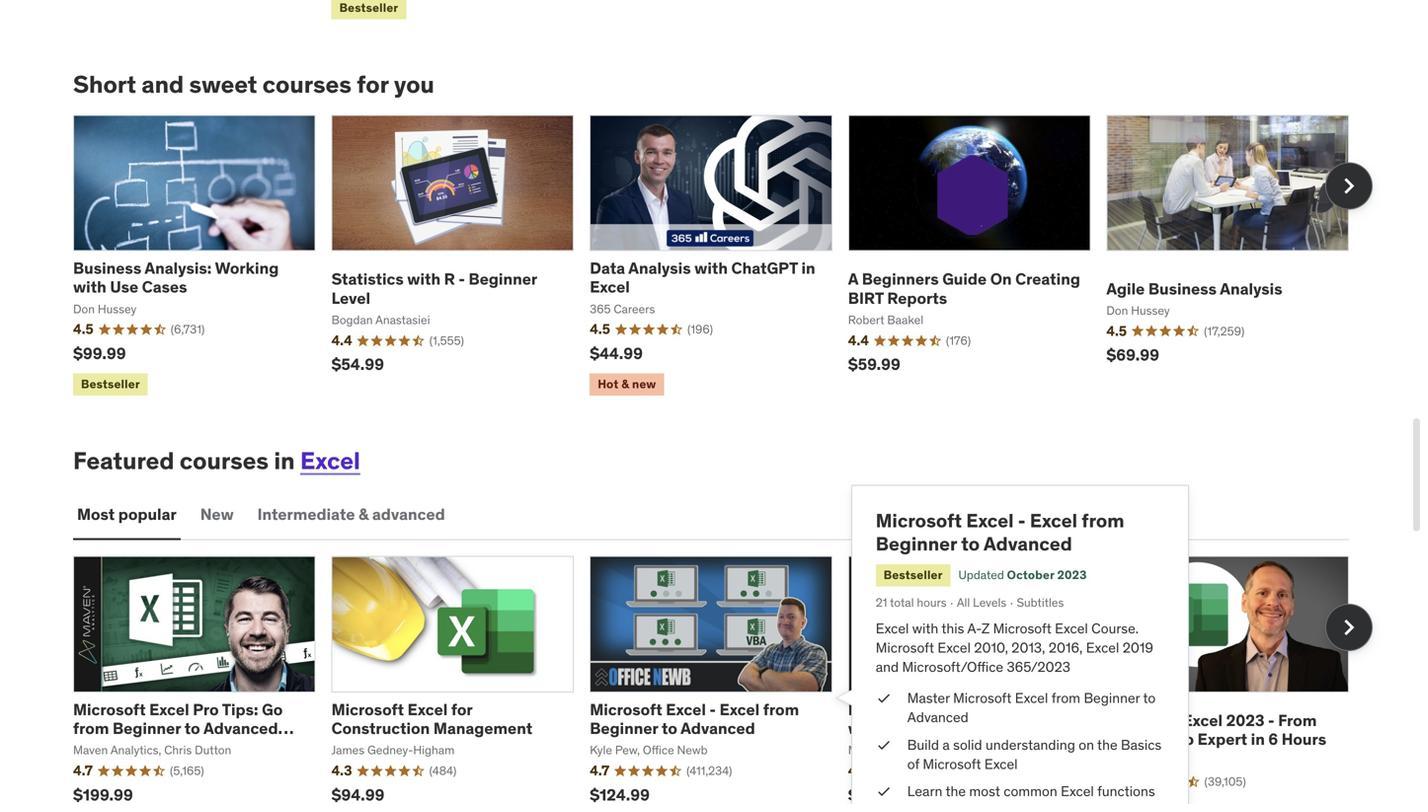 Task type: locate. For each thing, give the bounding box(es) containing it.
statistics with r - beginner level link
[[331, 269, 537, 309]]

excel inside build a solid understanding on the basics of microsoft excel
[[985, 756, 1018, 774]]

learn
[[907, 783, 943, 801]]

updated
[[959, 568, 1004, 583]]

1 vertical spatial for
[[451, 700, 472, 720]]

2 carousel element from the top
[[73, 557, 1373, 805]]

bestseller
[[884, 568, 943, 583]]

with left use
[[73, 277, 106, 297]]

to inside master microsoft excel from beginner to advanced
[[1143, 690, 1156, 708]]

to inside microsoft excel 2023 - from beginner to expert in 6 hours
[[1178, 730, 1194, 750]]

1 carousel element from the top
[[73, 115, 1373, 400]]

0 horizontal spatial 2023
[[1057, 568, 1087, 583]]

from
[[1082, 509, 1124, 533], [1052, 690, 1081, 708], [763, 700, 799, 720], [73, 719, 109, 739]]

2023 left the 6
[[1226, 711, 1265, 731]]

and
[[142, 70, 184, 99], [876, 659, 899, 677]]

0 horizontal spatial business
[[73, 258, 141, 279]]

0 vertical spatial for
[[357, 70, 389, 99]]

beginner inside microsoft excel 2023 - from beginner to expert in 6 hours
[[1107, 730, 1175, 750]]

1 vertical spatial xsmall image
[[876, 783, 892, 802]]

microsoft inside microsoft excel pro tips: go from beginner to advanced excel
[[73, 700, 146, 720]]

functions
[[1097, 783, 1155, 801]]

1 xsmall image from the top
[[876, 736, 892, 755]]

1 vertical spatial and
[[876, 659, 899, 677]]

analysis:
[[145, 258, 212, 279]]

2023 inside microsoft excel 2023 - from beginner to expert in 6 hours
[[1226, 711, 1265, 731]]

in left the 6
[[1251, 730, 1265, 750]]

1 horizontal spatial office
[[979, 803, 1015, 805]]

in right the chatgpt
[[801, 258, 815, 279]]

0 vertical spatial office
[[643, 743, 674, 759]]

0 vertical spatial carousel element
[[73, 115, 1373, 400]]

microsoft excel pro tips: go from beginner to advanced excel link
[[73, 700, 294, 758]]

to for microsoft excel - excel from beginner to advanced
[[961, 533, 980, 556]]

beginner up pew,
[[590, 719, 658, 739]]

master
[[907, 690, 950, 708]]

with left r at top
[[407, 269, 441, 290]]

chatgpt
[[731, 258, 798, 279]]

-
[[459, 269, 465, 290], [1018, 509, 1026, 533], [710, 700, 716, 720], [1268, 711, 1275, 731]]

xsmall image left build
[[876, 736, 892, 755]]

1 horizontal spatial and
[[876, 659, 899, 677]]

for right construction
[[451, 700, 472, 720]]

to up the updated
[[961, 533, 980, 556]]

business left the cases
[[73, 258, 141, 279]]

microsoft right go
[[331, 700, 404, 720]]

the right the on
[[1097, 737, 1118, 754]]

0 horizontal spatial office
[[643, 743, 674, 759]]

advanced
[[984, 533, 1072, 556], [907, 709, 969, 727], [203, 719, 278, 739], [681, 719, 755, 739]]

0 vertical spatial courses
[[263, 70, 352, 99]]

build a solid understanding on the basics of microsoft excel
[[907, 737, 1162, 774]]

master microsoft excel from beginner to advanced
[[907, 690, 1156, 727]]

office
[[643, 743, 674, 759], [979, 803, 1015, 805]]

beginner inside microsoft excel - excel from beginner to advanced
[[876, 533, 957, 556]]

intermediate & advanced
[[257, 505, 445, 525]]

construction
[[331, 719, 430, 739]]

to for microsoft excel - excel from beginner to advanced kyle pew, office newb
[[662, 719, 677, 739]]

microsoft down microsoft/office
[[953, 690, 1012, 708]]

excel
[[590, 277, 630, 297], [300, 446, 360, 476], [966, 509, 1014, 533], [1030, 509, 1078, 533], [876, 620, 909, 638], [1055, 620, 1088, 638], [938, 639, 971, 657], [1086, 639, 1119, 657], [1015, 690, 1048, 708], [149, 700, 189, 720], [408, 700, 448, 720], [666, 700, 706, 720], [720, 700, 760, 720], [1183, 711, 1223, 731], [73, 738, 113, 758], [985, 756, 1018, 774], [1061, 783, 1094, 801]]

xsmall image left learn
[[876, 783, 892, 802]]

- up (411,234)
[[710, 700, 716, 720]]

2013,
[[1012, 639, 1045, 657]]

the
[[1097, 737, 1118, 754], [946, 783, 966, 801], [955, 803, 975, 805]]

cases
[[142, 277, 187, 297]]

1 horizontal spatial microsoft excel - excel from beginner to advanced link
[[876, 509, 1124, 556]]

to up basics
[[1143, 690, 1156, 708]]

to inside microsoft excel - excel from beginner to advanced
[[961, 533, 980, 556]]

microsoft excel - excel from beginner to advanced link up the newb
[[590, 700, 799, 739]]

to inside the microsoft excel - excel from beginner to advanced kyle pew, office newb
[[662, 719, 677, 739]]

beginner inside the microsoft excel - excel from beginner to advanced kyle pew, office newb
[[590, 719, 658, 739]]

guide
[[942, 269, 987, 290]]

with left the chatgpt
[[694, 258, 728, 279]]

microsoft inside build a solid understanding on the basics of microsoft excel
[[923, 756, 981, 774]]

advanced inside the microsoft excel - excel from beginner to advanced kyle pew, office newb
[[681, 719, 755, 739]]

beginner up the functions
[[1107, 730, 1175, 750]]

business analysis:  working with use cases
[[73, 258, 279, 297]]

microsoft excel - excel from beginner to advanced link for all levels
[[876, 509, 1124, 556]]

from inside microsoft excel - excel from beginner to advanced
[[1082, 509, 1124, 533]]

total
[[890, 596, 914, 611]]

microsoft down a
[[923, 756, 981, 774]]

in left excel 'link'
[[274, 446, 295, 476]]

2023 for october
[[1057, 568, 1087, 583]]

0 vertical spatial 2023
[[1057, 568, 1087, 583]]

with
[[694, 258, 728, 279], [407, 269, 441, 290], [73, 277, 106, 297], [912, 620, 939, 638]]

advanced inside microsoft excel - excel from beginner to advanced
[[984, 533, 1072, 556]]

hours
[[917, 596, 947, 611]]

business right agile
[[1149, 279, 1217, 299]]

from inside master microsoft excel from beginner to advanced
[[1052, 690, 1081, 708]]

microsoft
[[876, 509, 962, 533], [993, 620, 1052, 638], [876, 639, 934, 657], [953, 690, 1012, 708], [73, 700, 146, 720], [331, 700, 404, 720], [590, 700, 662, 720], [1107, 711, 1179, 731], [923, 756, 981, 774]]

beginner up the on
[[1084, 690, 1140, 708]]

creating
[[1015, 269, 1080, 290]]

1 vertical spatial office
[[979, 803, 1015, 805]]

2 xsmall image from the top
[[876, 783, 892, 802]]

to left tips:
[[185, 719, 200, 739]]

1 vertical spatial 2023
[[1226, 711, 1265, 731]]

excel link
[[300, 446, 360, 476]]

and right short
[[142, 70, 184, 99]]

microsoft excel for construction management link
[[331, 700, 533, 739]]

0 vertical spatial and
[[142, 70, 184, 99]]

a-
[[967, 620, 982, 638]]

data analysis with chatgpt in excel link
[[590, 258, 815, 297]]

0 vertical spatial xsmall image
[[876, 736, 892, 755]]

beginner right r at top
[[469, 269, 537, 290]]

0 horizontal spatial analysis
[[628, 258, 691, 279]]

microsoft excel pro tips: go from beginner to advanced excel
[[73, 700, 283, 758]]

and up xsmall icon on the bottom right
[[876, 659, 899, 677]]

reports
[[887, 288, 947, 309]]

to
[[961, 533, 980, 556], [1143, 690, 1156, 708], [185, 719, 200, 739], [662, 719, 677, 739], [1178, 730, 1194, 750]]

in right used
[[941, 803, 952, 805]]

office down most
[[979, 803, 1015, 805]]

- right r at top
[[459, 269, 465, 290]]

for left you
[[357, 70, 389, 99]]

excel inside data analysis with chatgpt in excel
[[590, 277, 630, 297]]

- left from
[[1268, 711, 1275, 731]]

1 horizontal spatial analysis
[[1220, 279, 1283, 299]]

from
[[1278, 711, 1317, 731]]

0 vertical spatial the
[[1097, 737, 1118, 754]]

xsmall image for build
[[876, 736, 892, 755]]

to left expert
[[1178, 730, 1194, 750]]

in
[[801, 258, 815, 279], [274, 446, 295, 476], [1251, 730, 1265, 750], [941, 803, 952, 805]]

microsoft excel - excel from beginner to advanced link for (411,234)
[[590, 700, 799, 739]]

new
[[200, 505, 234, 525]]

microsoft inside the microsoft excel - excel from beginner to advanced kyle pew, office newb
[[590, 700, 662, 720]]

beginner up bestseller
[[876, 533, 957, 556]]

xsmall image
[[876, 689, 892, 709]]

0 horizontal spatial microsoft excel - excel from beginner to advanced link
[[590, 700, 799, 739]]

microsoft up basics
[[1107, 711, 1179, 731]]

management
[[433, 719, 533, 739]]

microsoft up 2013,
[[993, 620, 1052, 638]]

microsoft up pew,
[[590, 700, 662, 720]]

a beginners guide on creating birt reports
[[848, 269, 1080, 309]]

- inside the microsoft excel - excel from beginner to advanced kyle pew, office newb
[[710, 700, 716, 720]]

excel inside microsoft excel 2023 - from beginner to expert in 6 hours
[[1183, 711, 1223, 731]]

from inside microsoft excel pro tips: go from beginner to advanced excel
[[73, 719, 109, 739]]

microsoft excel - excel from beginner to advanced link up the updated
[[876, 509, 1124, 556]]

use
[[110, 277, 138, 297]]

the left most
[[946, 783, 966, 801]]

beginner left pro
[[113, 719, 181, 739]]

courses
[[263, 70, 352, 99], [180, 446, 269, 476]]

1 vertical spatial microsoft excel - excel from beginner to advanced link
[[590, 700, 799, 739]]

courses up new
[[180, 446, 269, 476]]

carousel element containing business analysis:  working with use cases
[[73, 115, 1373, 400]]

featured courses in excel
[[73, 446, 360, 476]]

with inside statistics with r - beginner level
[[407, 269, 441, 290]]

to up the newb
[[662, 719, 677, 739]]

0 vertical spatial microsoft excel - excel from beginner to advanced link
[[876, 509, 1124, 556]]

beginners
[[862, 269, 939, 290]]

short
[[73, 70, 136, 99]]

with down "hours"
[[912, 620, 939, 638]]

office right pew,
[[643, 743, 674, 759]]

0 horizontal spatial for
[[357, 70, 389, 99]]

xsmall image
[[876, 736, 892, 755], [876, 783, 892, 802]]

common
[[1004, 783, 1058, 801]]

- up updated october 2023
[[1018, 509, 1026, 533]]

microsoft inside microsoft excel - excel from beginner to advanced
[[876, 509, 962, 533]]

carousel element
[[73, 115, 1373, 400], [73, 557, 1373, 805]]

analysis inside data analysis with chatgpt in excel
[[628, 258, 691, 279]]

&
[[359, 505, 369, 525]]

analysis
[[628, 258, 691, 279], [1220, 279, 1283, 299]]

office inside 'learn the most common excel functions used in the office'
[[979, 803, 1015, 805]]

microsoft excel - excel from beginner to advanced link
[[876, 509, 1124, 556], [590, 700, 799, 739]]

courses right sweet
[[263, 70, 352, 99]]

in inside microsoft excel 2023 - from beginner to expert in 6 hours
[[1251, 730, 1265, 750]]

microsoft left pro
[[73, 700, 146, 720]]

1 horizontal spatial 2023
[[1226, 711, 1265, 731]]

expert
[[1198, 730, 1248, 750]]

1 horizontal spatial for
[[451, 700, 472, 720]]

microsoft up bestseller
[[876, 509, 962, 533]]

2023 right october
[[1057, 568, 1087, 583]]

365/2023
[[1007, 659, 1071, 677]]

updated october 2023
[[959, 568, 1087, 583]]

2023
[[1057, 568, 1087, 583], [1226, 711, 1265, 731]]

of
[[907, 756, 919, 774]]

1 vertical spatial carousel element
[[73, 557, 1373, 805]]

2023 for excel
[[1226, 711, 1265, 731]]

understanding
[[986, 737, 1075, 754]]

(411,234)
[[687, 764, 732, 779]]

business
[[73, 258, 141, 279], [1149, 279, 1217, 299]]

build
[[907, 737, 939, 754]]

the down most
[[955, 803, 975, 805]]

21
[[876, 596, 887, 611]]

21 total hours
[[876, 596, 947, 611]]

popular
[[118, 505, 177, 525]]



Task type: vqa. For each thing, say whether or not it's contained in the screenshot.
Go at the left of page
yes



Task type: describe. For each thing, give the bounding box(es) containing it.
you
[[394, 70, 434, 99]]

course.
[[1092, 620, 1139, 638]]

1 vertical spatial courses
[[180, 446, 269, 476]]

data
[[590, 258, 625, 279]]

excel with this a-z microsoft excel course. microsoft excel 2010, 2013, 2016, excel 2019 and microsoft/office 365/2023
[[876, 620, 1153, 677]]

all
[[957, 596, 970, 611]]

beginner inside microsoft excel pro tips: go from beginner to advanced excel
[[113, 719, 181, 739]]

advanced
[[372, 505, 445, 525]]

tips:
[[222, 700, 258, 720]]

short and sweet courses for you
[[73, 70, 434, 99]]

2010,
[[974, 639, 1008, 657]]

on
[[990, 269, 1012, 290]]

for inside microsoft excel for construction management
[[451, 700, 472, 720]]

advanced inside microsoft excel pro tips: go from beginner to advanced excel
[[203, 719, 278, 739]]

microsoft excel 2023 - from beginner to expert in 6 hours link
[[1107, 711, 1327, 750]]

microsoft/office
[[902, 659, 1004, 677]]

most popular
[[77, 505, 177, 525]]

- inside microsoft excel - excel from beginner to advanced
[[1018, 509, 1026, 533]]

most popular button
[[73, 492, 181, 539]]

411234 reviews element
[[687, 763, 732, 780]]

featured
[[73, 446, 174, 476]]

next image
[[1333, 170, 1365, 202]]

most
[[969, 783, 1000, 801]]

2019
[[1123, 639, 1153, 657]]

microsoft inside microsoft excel 2023 - from beginner to expert in 6 hours
[[1107, 711, 1179, 731]]

- inside statistics with r - beginner level
[[459, 269, 465, 290]]

to inside microsoft excel pro tips: go from beginner to advanced excel
[[185, 719, 200, 739]]

6
[[1269, 730, 1278, 750]]

pew,
[[615, 743, 640, 759]]

intermediate & advanced button
[[253, 492, 449, 539]]

agile business analysis
[[1107, 279, 1283, 299]]

statistics with r - beginner level
[[331, 269, 537, 309]]

working
[[215, 258, 279, 279]]

this
[[942, 620, 964, 638]]

a
[[848, 269, 858, 290]]

solid
[[953, 737, 982, 754]]

r
[[444, 269, 455, 290]]

levels
[[973, 596, 1007, 611]]

office inside the microsoft excel - excel from beginner to advanced kyle pew, office newb
[[643, 743, 674, 759]]

october
[[1007, 568, 1055, 583]]

with inside data analysis with chatgpt in excel
[[694, 258, 728, 279]]

on
[[1079, 737, 1094, 754]]

the inside build a solid understanding on the basics of microsoft excel
[[1097, 737, 1118, 754]]

a
[[943, 737, 950, 754]]

go
[[262, 700, 283, 720]]

all levels
[[957, 596, 1007, 611]]

basics
[[1121, 737, 1162, 754]]

xsmall image for learn
[[876, 783, 892, 802]]

in inside 'learn the most common excel functions used in the office'
[[941, 803, 952, 805]]

kyle
[[590, 743, 612, 759]]

beginner inside statistics with r - beginner level
[[469, 269, 537, 290]]

new button
[[196, 492, 238, 539]]

excel inside 'learn the most common excel functions used in the office'
[[1061, 783, 1094, 801]]

data analysis with chatgpt in excel
[[590, 258, 815, 297]]

learn the most common excel functions used in the office
[[907, 783, 1155, 805]]

- inside microsoft excel 2023 - from beginner to expert in 6 hours
[[1268, 711, 1275, 731]]

birt
[[848, 288, 884, 309]]

microsoft excel - excel from beginner to advanced
[[876, 509, 1124, 556]]

level
[[331, 288, 370, 309]]

in inside data analysis with chatgpt in excel
[[801, 258, 815, 279]]

most
[[77, 505, 115, 525]]

microsoft inside microsoft excel for construction management
[[331, 700, 404, 720]]

microsoft excel 2023 - from beginner to expert in 6 hours
[[1107, 711, 1327, 750]]

microsoft excel - excel from beginner to advanced kyle pew, office newb
[[590, 700, 799, 759]]

microsoft down total
[[876, 639, 934, 657]]

0 horizontal spatial and
[[142, 70, 184, 99]]

to for microsoft excel 2023 - from beginner to expert in 6 hours
[[1178, 730, 1194, 750]]

statistics
[[331, 269, 404, 290]]

1 horizontal spatial business
[[1149, 279, 1217, 299]]

intermediate
[[257, 505, 355, 525]]

next image
[[1333, 612, 1365, 644]]

4.7
[[590, 763, 610, 780]]

with inside excel with this a-z microsoft excel course. microsoft excel 2010, 2013, 2016, excel 2019 and microsoft/office 365/2023
[[912, 620, 939, 638]]

agile business analysis link
[[1107, 279, 1283, 299]]

microsoft excel for construction management
[[331, 700, 533, 739]]

z
[[982, 620, 990, 638]]

with inside business analysis:  working with use cases
[[73, 277, 106, 297]]

business analysis:  working with use cases link
[[73, 258, 279, 297]]

pro
[[193, 700, 219, 720]]

and inside excel with this a-z microsoft excel course. microsoft excel 2010, 2013, 2016, excel 2019 and microsoft/office 365/2023
[[876, 659, 899, 677]]

hours
[[1282, 730, 1327, 750]]

2 vertical spatial the
[[955, 803, 975, 805]]

from inside the microsoft excel - excel from beginner to advanced kyle pew, office newb
[[763, 700, 799, 720]]

excel inside master microsoft excel from beginner to advanced
[[1015, 690, 1048, 708]]

excel inside microsoft excel for construction management
[[408, 700, 448, 720]]

a beginners guide on creating birt reports link
[[848, 269, 1080, 309]]

1 vertical spatial the
[[946, 783, 966, 801]]

carousel element containing microsoft excel pro tips: go from beginner to advanced excel
[[73, 557, 1373, 805]]

business inside business analysis:  working with use cases
[[73, 258, 141, 279]]

newb
[[677, 743, 708, 759]]

advanced inside master microsoft excel from beginner to advanced
[[907, 709, 969, 727]]

agile
[[1107, 279, 1145, 299]]

microsoft inside master microsoft excel from beginner to advanced
[[953, 690, 1012, 708]]

2016,
[[1049, 639, 1083, 657]]

used
[[907, 803, 937, 805]]

sweet
[[189, 70, 257, 99]]

beginner inside master microsoft excel from beginner to advanced
[[1084, 690, 1140, 708]]

subtitles
[[1017, 596, 1064, 611]]



